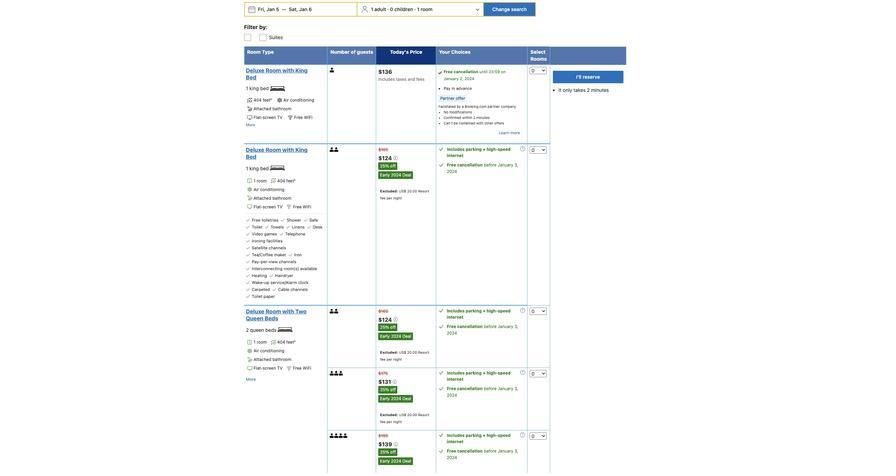 Task type: locate. For each thing, give the bounding box(es) containing it.
2 vertical spatial per
[[387, 420, 392, 425]]

towels
[[271, 225, 284, 230]]

1 vertical spatial us$
[[399, 351, 406, 355]]

1 1 room from the top
[[254, 178, 267, 184]]

1 vertical spatial bed
[[260, 166, 269, 172]]

early 2024 deal for 3rd 25% off. you're getting a reduced rate because this property is offering a discount.. element from the bottom
[[380, 334, 411, 340]]

25% off for 3rd 25% off. you're getting a reduced rate because this property is offering a discount.. element from the bottom
[[380, 325, 396, 331]]

0 vertical spatial us$ 20.00 resort fee per night
[[380, 189, 429, 200]]

1 vertical spatial deluxe room with king bed link
[[246, 147, 324, 161]]

1 20.00 from the top
[[407, 189, 417, 193]]

2 + from the top
[[483, 309, 486, 314]]

high- for first more details on meals and payment options image from the bottom of the page
[[487, 371, 498, 376]]

1
[[371, 6, 373, 12], [417, 6, 420, 12], [246, 86, 248, 91], [246, 166, 248, 172], [254, 178, 256, 184], [254, 340, 256, 345]]

service/alarm
[[271, 280, 297, 286]]

minutes down i'll reserve button at the right of the page
[[591, 87, 609, 93]]

1 vertical spatial conditioning
[[260, 187, 285, 192]]

bed for 1 room
[[246, 154, 257, 160]]

1 vertical spatial tv
[[277, 205, 283, 210]]

4 25% from the top
[[380, 450, 389, 455]]

linens
[[292, 225, 305, 230]]

2 early 2024 deal. you're getting a reduced rate because this property is offering a discount on stays between january 1 and april 1, 2024.. element from the top
[[379, 333, 413, 341]]

2 vertical spatial attached bathroom
[[254, 358, 292, 363]]

january
[[444, 76, 459, 81], [498, 163, 514, 168], [498, 324, 514, 330], [498, 387, 514, 392], [498, 449, 514, 455]]

$139
[[379, 442, 394, 448]]

2 vertical spatial 404
[[277, 340, 285, 345]]

1 king from the top
[[295, 67, 308, 74]]

0 vertical spatial room
[[421, 6, 433, 12]]

2 vertical spatial us$ 20.00 resort fee per night
[[380, 414, 429, 425]]

more details on meals and payment options image for king
[[521, 147, 526, 152]]

1 horizontal spatial ·
[[415, 6, 416, 12]]

4 deal from the top
[[403, 459, 411, 465]]

minutes inside no modifications confirmed within 2 minutes can't be combined with other offers
[[477, 116, 490, 120]]

fee for deluxe room with two queen beds
[[380, 358, 386, 362]]

video
[[252, 232, 263, 237]]

can't
[[444, 121, 453, 125]]

1 room for bed
[[254, 178, 267, 184]]

children
[[395, 6, 413, 12]]

occupancy image
[[334, 148, 339, 152], [334, 372, 339, 376], [330, 434, 334, 439], [334, 434, 339, 439], [339, 434, 343, 439], [343, 434, 348, 439]]

deluxe for deluxe room with king bed link for 404
[[246, 147, 264, 153]]

2 vertical spatial bathroom
[[273, 358, 292, 363]]

0 vertical spatial night
[[393, 196, 402, 200]]

feet²
[[263, 98, 272, 103], [286, 178, 296, 184], [286, 340, 296, 345]]

1 vertical spatial deluxe room with king bed
[[246, 147, 308, 160]]

4 includes parking + high-speed internet from the top
[[447, 434, 511, 445]]

0 horizontal spatial 2
[[246, 328, 249, 333]]

0 vertical spatial per
[[387, 196, 392, 200]]

1 king bed for 404
[[246, 86, 270, 91]]

3 + from the top
[[483, 371, 486, 376]]

internet
[[447, 153, 464, 158], [447, 315, 464, 320], [447, 378, 464, 383], [447, 440, 464, 445]]

· right children at the left
[[415, 6, 416, 12]]

1 vertical spatial per
[[387, 358, 392, 362]]

3 includes parking + high-speed internet from the top
[[447, 371, 511, 383]]

flat-screen tv for deluxe room with two queen beds
[[254, 366, 283, 372]]

more
[[511, 131, 520, 135]]

1 vertical spatial bathroom
[[273, 196, 292, 201]]

4 before january 3, 2024 from the top
[[447, 449, 518, 461]]

with inside deluxe room with two queen beds
[[282, 309, 294, 315]]

deluxe room with king bed link
[[246, 67, 324, 81], [246, 147, 324, 161]]

+ for first more details on meals and payment options image from the bottom of the page
[[483, 371, 486, 376]]

learn more link
[[499, 130, 520, 137]]

0 vertical spatial excluded:
[[380, 189, 398, 193]]

1 horizontal spatial minutes
[[591, 87, 609, 93]]

2 vertical spatial deluxe
[[246, 309, 264, 315]]

number of guests
[[331, 49, 373, 55]]

deluxe room with king bed link for air
[[246, 67, 324, 81]]

2 vertical spatial night
[[393, 420, 402, 425]]

with for air's deluxe room with king bed link
[[282, 67, 294, 74]]

cancellation
[[454, 70, 478, 74], [457, 163, 483, 168], [457, 324, 483, 330], [457, 387, 483, 392], [457, 449, 483, 455]]

deal for the early 2024 deal. you're getting a reduced rate because this property is offering a discount on stays between january 1 and april 1, 2024.. element for fourth 25% off. you're getting a reduced rate because this property is offering a discount.. element
[[403, 459, 411, 465]]

0 vertical spatial bed
[[260, 86, 269, 91]]

2 25% off. you're getting a reduced rate because this property is offering a discount.. element from the top
[[379, 324, 398, 332]]

2 vertical spatial channels
[[291, 287, 308, 292]]

1 vertical spatial resort
[[418, 351, 429, 355]]

toilet up video
[[252, 225, 263, 230]]

us$ 20.00 resort fee per night for deluxe room with two queen beds
[[380, 351, 429, 362]]

1 vertical spatial 20.00
[[407, 351, 417, 355]]

0 vertical spatial flat-
[[254, 115, 263, 120]]

+ for king's more details on meals and payment options image
[[483, 147, 486, 152]]

0 vertical spatial more
[[246, 123, 255, 127]]

1 deluxe room with king bed link from the top
[[246, 67, 324, 81]]

room(s)
[[284, 266, 299, 272]]

until 23:59 on january 2, 2024
[[444, 70, 506, 81]]

2 bed from the top
[[260, 166, 269, 172]]

learn more
[[499, 131, 520, 135]]

2 vertical spatial flat-
[[254, 366, 263, 372]]

2 vertical spatial tv
[[277, 366, 283, 372]]

2 vertical spatial conditioning
[[260, 349, 285, 354]]

tv
[[277, 115, 283, 120], [277, 205, 283, 210], [277, 366, 283, 372]]

feet² for deluxe room with king bed
[[286, 178, 296, 184]]

2 left queen
[[246, 328, 249, 333]]

deluxe room with king bed
[[246, 67, 308, 81], [246, 147, 308, 160]]

1 25% off from the top
[[380, 164, 396, 169]]

2 speed from the top
[[498, 309, 511, 314]]

1 vertical spatial more
[[246, 377, 256, 383]]

2 horizontal spatial 2
[[587, 87, 590, 93]]

deluxe for air's deluxe room with king bed link
[[246, 67, 264, 74]]

per for deluxe room with two queen beds
[[387, 358, 392, 362]]

toilet for toilet paper
[[252, 294, 263, 299]]

resort for deluxe room with two queen beds
[[418, 351, 429, 355]]

channels up maker
[[269, 246, 286, 251]]

bathroom for king
[[273, 196, 292, 201]]

king for conditioning
[[295, 67, 308, 74]]

2 us$ 20.00 resort fee per night from the top
[[380, 351, 429, 362]]

2 tv from the top
[[277, 205, 283, 210]]

0 vertical spatial air conditioning
[[284, 98, 314, 103]]

3 attached bathroom from the top
[[254, 358, 292, 363]]

3 screen from the top
[[263, 366, 276, 372]]

modifications
[[450, 110, 472, 114]]

1 room for queen
[[254, 340, 267, 345]]

deluxe for deluxe room with two queen beds link at left
[[246, 309, 264, 315]]

free
[[444, 70, 453, 74], [294, 115, 303, 120], [447, 163, 456, 168], [293, 205, 302, 210], [252, 218, 261, 223], [447, 324, 456, 330], [293, 366, 302, 372], [447, 387, 456, 392], [447, 449, 456, 455]]

today's price
[[390, 49, 422, 55]]

2 vertical spatial room
[[257, 340, 267, 345]]

suites
[[269, 34, 283, 40]]

1 vertical spatial bed
[[246, 154, 257, 160]]

3 more details on meals and payment options image from the top
[[521, 371, 526, 376]]

20.00 for deluxe room with king bed
[[407, 189, 417, 193]]

2 early 2024 deal from the top
[[380, 334, 411, 340]]

bed for 404 feet²
[[246, 74, 257, 81]]

flat- for deluxe room with king bed
[[254, 205, 263, 210]]

early 2024 deal. you're getting a reduced rate because this property is offering a discount on stays between january 1 and april 1, 2024.. element for fourth 25% off. you're getting a reduced rate because this property is offering a discount.. element
[[379, 458, 413, 466]]

+ for two's more details on meals and payment options image
[[483, 309, 486, 314]]

2 includes parking + high-speed internet from the top
[[447, 309, 511, 320]]

two
[[295, 309, 307, 315]]

0 vertical spatial more details on meals and payment options image
[[521, 147, 526, 152]]

deluxe room with two queen beds
[[246, 309, 307, 322]]

3 flat-screen tv from the top
[[254, 366, 283, 372]]

4 3, from the top
[[515, 449, 518, 455]]

more
[[246, 123, 255, 127], [246, 377, 256, 383]]

1 vertical spatial attached
[[254, 196, 271, 201]]

0 vertical spatial attached
[[254, 106, 271, 112]]

1 vertical spatial 404
[[277, 178, 285, 184]]

2 vertical spatial feet²
[[286, 340, 296, 345]]

0 vertical spatial 1 room
[[254, 178, 267, 184]]

2 vertical spatial 2
[[246, 328, 249, 333]]

1 vertical spatial room
[[257, 178, 267, 184]]

3 3, from the top
[[515, 387, 518, 392]]

2 $165 from the top
[[379, 309, 388, 314]]

$131
[[379, 379, 393, 386]]

deal for the early 2024 deal. you're getting a reduced rate because this property is offering a discount on stays between january 1 and april 1, 2024.. element for 3rd 25% off. you're getting a reduced rate because this property is offering a discount.. element from the bottom
[[403, 334, 411, 340]]

1 horizontal spatial jan
[[299, 6, 308, 12]]

$136 includes taxes and fees
[[379, 69, 425, 82]]

bed for room
[[260, 166, 269, 172]]

early 2024 deal. you're getting a reduced rate because this property is offering a discount on stays between january 1 and april 1, 2024.. element
[[379, 172, 413, 179], [379, 333, 413, 341], [379, 396, 413, 403], [379, 458, 413, 466]]

2 internet from the top
[[447, 315, 464, 320]]

1 room
[[254, 178, 267, 184], [254, 340, 267, 345]]

occupancy image
[[330, 68, 335, 73], [330, 148, 334, 152], [330, 310, 334, 314], [334, 310, 339, 314], [330, 372, 334, 376], [339, 372, 343, 376]]

jan left 5
[[267, 6, 275, 12]]

0 vertical spatial king
[[250, 86, 259, 91]]

1 25% from the top
[[380, 164, 389, 169]]

1 more details on meals and payment options image from the top
[[521, 147, 526, 152]]

2 vertical spatial 20.00
[[407, 414, 417, 418]]

2 vertical spatial fee
[[380, 420, 386, 425]]

toilet for toilet
[[252, 225, 263, 230]]

4 + from the top
[[483, 434, 486, 439]]

2 vertical spatial excluded:
[[380, 414, 398, 418]]

2 right within
[[473, 116, 476, 120]]

1 3, from the top
[[515, 163, 518, 168]]

1 vertical spatial deluxe
[[246, 147, 264, 153]]

attached for deluxe room with king bed
[[254, 196, 271, 201]]

resort
[[418, 189, 429, 193], [418, 351, 429, 355], [418, 414, 429, 418]]

3 off from the top
[[390, 388, 396, 393]]

1 bed from the top
[[246, 74, 257, 81]]

jan left 6
[[299, 6, 308, 12]]

carpeted
[[252, 287, 270, 292]]

2 fee from the top
[[380, 358, 386, 362]]

2 vertical spatial attached
[[254, 358, 271, 363]]

deluxe room with king bed for air conditioning
[[246, 67, 308, 81]]

3 early 2024 deal from the top
[[380, 397, 411, 402]]

clock
[[298, 280, 309, 286]]

4 early 2024 deal. you're getting a reduced rate because this property is offering a discount on stays between january 1 and april 1, 2024.. element from the top
[[379, 458, 413, 466]]

a
[[462, 105, 464, 109]]

0 vertical spatial resort
[[418, 189, 429, 193]]

4 high- from the top
[[487, 434, 498, 439]]

$136
[[379, 69, 392, 75]]

0 vertical spatial bed
[[246, 74, 257, 81]]

0 vertical spatial deluxe room with king bed link
[[246, 67, 324, 81]]

0 vertical spatial $165
[[379, 147, 388, 153]]

3 tv from the top
[[277, 366, 283, 372]]

more details on meals and payment options image
[[521, 147, 526, 152], [521, 308, 526, 313], [521, 371, 526, 376]]

cable
[[278, 287, 289, 292]]

deluxe
[[246, 67, 264, 74], [246, 147, 264, 153], [246, 309, 264, 315]]

channels up interconnecting room(s) available
[[279, 259, 297, 265]]

2 vertical spatial screen
[[263, 366, 276, 372]]

4 before from the top
[[484, 449, 497, 455]]

1 vertical spatial attached bathroom
[[254, 196, 292, 201]]

on
[[501, 70, 506, 74]]

2 vertical spatial free wifi
[[293, 366, 311, 372]]

speed
[[498, 147, 511, 152], [498, 309, 511, 314], [498, 371, 511, 376], [498, 434, 511, 439]]

0 vertical spatial channels
[[269, 246, 286, 251]]

wifi for deluxe room with king bed
[[303, 205, 311, 210]]

night for deluxe room with king bed
[[393, 196, 402, 200]]

2 before january 3, 2024 from the top
[[447, 324, 518, 336]]

2 vertical spatial more details on meals and payment options image
[[521, 371, 526, 376]]

1 deal from the top
[[403, 173, 411, 178]]

adult
[[375, 6, 386, 12]]

2 right 'takes'
[[587, 87, 590, 93]]

2 king from the top
[[250, 166, 259, 172]]

heating
[[252, 273, 267, 279]]

before
[[484, 163, 497, 168], [484, 324, 497, 330], [484, 387, 497, 392], [484, 449, 497, 455]]

king
[[295, 67, 308, 74], [295, 147, 308, 153]]

1 vertical spatial air
[[254, 187, 259, 192]]

1 vertical spatial 2
[[473, 116, 476, 120]]

0 horizontal spatial ·
[[388, 6, 389, 12]]

attached
[[254, 106, 271, 112], [254, 196, 271, 201], [254, 358, 271, 363]]

rooms
[[531, 56, 547, 62]]

2 vertical spatial air conditioning
[[254, 349, 285, 354]]

1 vertical spatial $165
[[379, 309, 388, 314]]

1 attached from the top
[[254, 106, 271, 112]]

1 bathroom from the top
[[273, 106, 292, 112]]

1 + from the top
[[483, 147, 486, 152]]

0 vertical spatial free wifi
[[294, 115, 313, 120]]

1 fee from the top
[[380, 196, 386, 200]]

2 vertical spatial us$
[[399, 414, 406, 418]]

early 2024 deal. you're getting a reduced rate because this property is offering a discount on stays between january 1 and april 1, 2024.. element for 1st 25% off. you're getting a reduced rate because this property is offering a discount.. element from the top of the page
[[379, 172, 413, 179]]

20.00
[[407, 189, 417, 193], [407, 351, 417, 355], [407, 414, 417, 418]]

2 bed from the top
[[246, 154, 257, 160]]

2 vertical spatial resort
[[418, 414, 429, 418]]

2 deluxe room with king bed link from the top
[[246, 147, 324, 161]]

1 vertical spatial air conditioning
[[254, 187, 285, 192]]

0 vertical spatial 20.00
[[407, 189, 417, 193]]

1 vertical spatial 1 room
[[254, 340, 267, 345]]

0 vertical spatial $124
[[379, 155, 393, 162]]

3 25% from the top
[[380, 388, 389, 393]]

3 early 2024 deal. you're getting a reduced rate because this property is offering a discount on stays between january 1 and april 1, 2024.. element from the top
[[379, 396, 413, 403]]

2 20.00 from the top
[[407, 351, 417, 355]]

wifi
[[304, 115, 313, 120], [303, 205, 311, 210], [303, 366, 311, 372]]

your choices
[[439, 49, 471, 55]]

toiletries
[[262, 218, 279, 223]]

2 before from the top
[[484, 324, 497, 330]]

conditioning
[[290, 98, 314, 103], [260, 187, 285, 192], [260, 349, 285, 354]]

free wifi for deluxe room with two queen beds
[[293, 366, 311, 372]]

2 deluxe room with king bed from the top
[[246, 147, 308, 160]]

be
[[454, 121, 458, 125]]

0 vertical spatial fee
[[380, 196, 386, 200]]

3 high- from the top
[[487, 371, 498, 376]]

2 vertical spatial wifi
[[303, 366, 311, 372]]

$175
[[379, 372, 388, 377]]

toilet down carpeted
[[252, 294, 263, 299]]

2 attached bathroom from the top
[[254, 196, 292, 201]]

1 bed from the top
[[260, 86, 269, 91]]

2 vertical spatial air
[[254, 349, 259, 354]]

1 vertical spatial toilet
[[252, 294, 263, 299]]

includes parking + high-speed internet for king's more details on meals and payment options image
[[447, 147, 511, 158]]

channels down 'clock'
[[291, 287, 308, 292]]

1 vertical spatial fee
[[380, 358, 386, 362]]

high-
[[487, 147, 498, 152], [487, 309, 498, 314], [487, 371, 498, 376], [487, 434, 498, 439]]

404
[[254, 98, 262, 103], [277, 178, 285, 184], [277, 340, 285, 345]]

minutes up other at the right top of the page
[[477, 116, 490, 120]]

0 vertical spatial attached bathroom
[[254, 106, 292, 112]]

4 parking from the top
[[466, 434, 482, 439]]

early 2024 deal
[[380, 173, 411, 178], [380, 334, 411, 340], [380, 397, 411, 402], [380, 459, 411, 465]]

screen for deluxe room with king bed
[[263, 205, 276, 210]]

1 vertical spatial more details on meals and payment options image
[[521, 308, 526, 313]]

2 25% off from the top
[[380, 325, 396, 331]]

2024 inside the until 23:59 on january 2, 2024
[[465, 76, 475, 81]]

air for deluxe room with two queen beds
[[254, 349, 259, 354]]

fee
[[380, 196, 386, 200], [380, 358, 386, 362], [380, 420, 386, 425]]

3 deal from the top
[[403, 397, 411, 402]]

bathroom for two
[[273, 358, 292, 363]]

and
[[408, 77, 415, 82]]

2 1 king bed from the top
[[246, 166, 270, 172]]

deluxe room with king bed link for 404
[[246, 147, 324, 161]]

2 $124 from the top
[[379, 317, 393, 323]]

0 vertical spatial deluxe room with king bed
[[246, 67, 308, 81]]

0 vertical spatial 1 king bed
[[246, 86, 270, 91]]

until
[[480, 70, 488, 74]]

25% for 3rd 25% off. you're getting a reduced rate because this property is offering a discount.. element from the top
[[380, 388, 389, 393]]

select rooms
[[531, 49, 547, 62]]

3 bathroom from the top
[[273, 358, 292, 363]]

night for deluxe room with two queen beds
[[393, 358, 402, 362]]

1 per from the top
[[387, 196, 392, 200]]

1 night from the top
[[393, 196, 402, 200]]

1 $165 from the top
[[379, 147, 388, 153]]

1 vertical spatial 404 feet²
[[277, 178, 296, 184]]

· left 0
[[388, 6, 389, 12]]

facilitated
[[439, 105, 456, 109]]

off for 1st 25% off. you're getting a reduced rate because this property is offering a discount.. element from the top of the page
[[390, 164, 396, 169]]

0 horizontal spatial minutes
[[477, 116, 490, 120]]

before january 3, 2024 for more details on meals and payment options icon
[[447, 449, 518, 461]]

3 flat- from the top
[[254, 366, 263, 372]]

room
[[247, 49, 261, 55], [266, 67, 281, 74], [266, 147, 281, 153], [266, 309, 281, 315]]

1 king from the top
[[250, 86, 259, 91]]

3 us$ from the top
[[399, 414, 406, 418]]

1 flat- from the top
[[254, 115, 263, 120]]

1 vertical spatial feet²
[[286, 178, 296, 184]]

price
[[410, 49, 422, 55]]

0 horizontal spatial jan
[[267, 6, 275, 12]]

early 2024 deal for 1st 25% off. you're getting a reduced rate because this property is offering a discount.. element from the top of the page
[[380, 173, 411, 178]]

1 high- from the top
[[487, 147, 498, 152]]

3 deluxe from the top
[[246, 309, 264, 315]]

25% off. you're getting a reduced rate because this property is offering a discount.. element
[[379, 163, 398, 170], [379, 324, 398, 332], [379, 387, 398, 394], [379, 449, 398, 457]]

1 vertical spatial wifi
[[303, 205, 311, 210]]

bed
[[246, 74, 257, 81], [246, 154, 257, 160]]

with for deluxe room with two queen beds link at left
[[282, 309, 294, 315]]

1 vertical spatial 1 king bed
[[246, 166, 270, 172]]

night
[[393, 196, 402, 200], [393, 358, 402, 362], [393, 420, 402, 425]]

2 early from the top
[[380, 334, 390, 340]]

2 more from the top
[[246, 377, 256, 383]]

1 deluxe room with king bed from the top
[[246, 67, 308, 81]]

conditioning for king
[[260, 187, 285, 192]]

off
[[390, 164, 396, 169], [390, 325, 396, 331], [390, 388, 396, 393], [390, 450, 396, 455]]

0 vertical spatial tv
[[277, 115, 283, 120]]

with for deluxe room with king bed link for 404
[[282, 147, 294, 153]]

air conditioning for deluxe room with king bed
[[254, 187, 285, 192]]

2 king from the top
[[295, 147, 308, 153]]

flat-
[[254, 115, 263, 120], [254, 205, 263, 210], [254, 366, 263, 372]]

1 early 2024 deal. you're getting a reduced rate because this property is offering a discount on stays between january 1 and april 1, 2024.. element from the top
[[379, 172, 413, 179]]

parking
[[466, 147, 482, 152], [466, 309, 482, 314], [466, 371, 482, 376], [466, 434, 482, 439]]

2 resort from the top
[[418, 351, 429, 355]]

25% off for 1st 25% off. you're getting a reduced rate because this property is offering a discount.. element from the top of the page
[[380, 164, 396, 169]]

pay-per-view channels
[[252, 259, 297, 265]]

room for deluxe room with two queen beds
[[257, 340, 267, 345]]

0 vertical spatial deluxe
[[246, 67, 264, 74]]

high- for two's more details on meals and payment options image
[[487, 309, 498, 314]]

cancellation for first more details on meals and payment options image from the bottom of the page
[[457, 387, 483, 392]]

1 vertical spatial $124
[[379, 317, 393, 323]]

25%
[[380, 164, 389, 169], [380, 325, 389, 331], [380, 388, 389, 393], [380, 450, 389, 455]]

includes parking + high-speed internet for first more details on meals and payment options image from the bottom of the page
[[447, 371, 511, 383]]

bed for feet²
[[260, 86, 269, 91]]

telephone
[[285, 232, 306, 237]]

resort for deluxe room with king bed
[[418, 189, 429, 193]]

bed
[[260, 86, 269, 91], [260, 166, 269, 172]]

includes inside $136 includes taxes and fees
[[379, 77, 395, 82]]

1 vertical spatial flat-screen tv
[[254, 205, 283, 210]]

2 per from the top
[[387, 358, 392, 362]]

deluxe room with king bed for 404 feet²
[[246, 147, 308, 160]]

404 feet² for deluxe room with two queen beds
[[277, 340, 296, 345]]

filter
[[244, 24, 258, 30]]

4 early from the top
[[380, 459, 390, 465]]

2 bathroom from the top
[[273, 196, 292, 201]]

1 screen from the top
[[263, 115, 276, 120]]

us$ for deluxe room with king bed
[[399, 189, 406, 193]]

$165 for king
[[379, 147, 388, 153]]

1 vertical spatial night
[[393, 358, 402, 362]]

2 toilet from the top
[[252, 294, 263, 299]]

deluxe inside deluxe room with two queen beds
[[246, 309, 264, 315]]

2 excluded: from the top
[[380, 351, 398, 355]]

room
[[421, 6, 433, 12], [257, 178, 267, 184], [257, 340, 267, 345]]

maker
[[274, 253, 286, 258]]

404 feet²
[[254, 98, 272, 103], [277, 178, 296, 184], [277, 340, 296, 345]]

early 2024 deal. you're getting a reduced rate because this property is offering a discount on stays between january 1 and april 1, 2024.. element for 3rd 25% off. you're getting a reduced rate because this property is offering a discount.. element from the top
[[379, 396, 413, 403]]

within
[[462, 116, 472, 120]]

iron
[[294, 253, 302, 258]]

by
[[457, 105, 461, 109]]

0 vertical spatial flat-screen tv
[[254, 115, 283, 120]]

1 horizontal spatial 2
[[473, 116, 476, 120]]

2 deal from the top
[[403, 334, 411, 340]]



Task type: describe. For each thing, give the bounding box(es) containing it.
before january 3, 2024 for king's more details on meals and payment options image
[[447, 163, 518, 174]]

air conditioning for deluxe room with two queen beds
[[254, 349, 285, 354]]

3 night from the top
[[393, 420, 402, 425]]

today's
[[390, 49, 409, 55]]

advance
[[456, 86, 472, 91]]

deluxe room with two queen beds link
[[246, 308, 324, 322]]

3 per from the top
[[387, 420, 392, 425]]

1 internet from the top
[[447, 153, 464, 158]]

before january 3, 2024 for two's more details on meals and payment options image
[[447, 324, 518, 336]]

0 vertical spatial conditioning
[[290, 98, 314, 103]]

room for deluxe room with king bed
[[257, 178, 267, 184]]

3 before from the top
[[484, 387, 497, 392]]

early 2024 deal. you're getting a reduced rate because this property is offering a discount on stays between january 1 and april 1, 2024.. element for 3rd 25% off. you're getting a reduced rate because this property is offering a discount.. element from the bottom
[[379, 333, 413, 341]]

suites group
[[239, 29, 626, 41]]

2 inside no modifications confirmed within 2 minutes can't be combined with other offers
[[473, 116, 476, 120]]

tea/coffee
[[252, 253, 273, 258]]

2,
[[460, 76, 464, 81]]

0 vertical spatial wifi
[[304, 115, 313, 120]]

it only takes 2 minutes
[[559, 87, 609, 93]]

partner
[[488, 105, 500, 109]]

early for the early 2024 deal. you're getting a reduced rate because this property is offering a discount on stays between january 1 and april 1, 2024.. element for 3rd 25% off. you're getting a reduced rate because this property is offering a discount.. element from the bottom
[[380, 334, 390, 340]]

high- for more details on meals and payment options icon
[[487, 434, 498, 439]]

attached bathroom for king
[[254, 196, 292, 201]]

i'll reserve
[[576, 74, 600, 80]]

learn
[[499, 131, 510, 135]]

channels for satellite
[[269, 246, 286, 251]]

desk
[[313, 225, 323, 230]]

change search button
[[484, 3, 535, 16]]

wake-
[[252, 280, 264, 286]]

type
[[262, 49, 274, 55]]

0 vertical spatial 404 feet²
[[254, 98, 272, 103]]

conditioning for two
[[260, 349, 285, 354]]

3 speed from the top
[[498, 371, 511, 376]]

partner
[[440, 96, 455, 101]]

23:59
[[489, 70, 500, 74]]

offer
[[456, 96, 465, 101]]

25% for 3rd 25% off. you're getting a reduced rate because this property is offering a discount.. element from the bottom
[[380, 325, 389, 331]]

search
[[511, 6, 527, 12]]

1 tv from the top
[[277, 115, 283, 120]]

includes parking + high-speed internet for two's more details on meals and payment options image
[[447, 309, 511, 320]]

25% for 1st 25% off. you're getting a reduced rate because this property is offering a discount.. element from the top of the page
[[380, 164, 389, 169]]

it
[[559, 87, 562, 93]]

with inside no modifications confirmed within 2 minutes can't be combined with other offers
[[477, 121, 484, 125]]

feet² for deluxe room with two queen beds
[[286, 340, 296, 345]]

toilet paper
[[252, 294, 275, 299]]

paper
[[264, 294, 275, 299]]

early 2024 deal for fourth 25% off. you're getting a reduced rate because this property is offering a discount.. element
[[380, 459, 411, 465]]

3 resort from the top
[[418, 414, 429, 418]]

4 25% off. you're getting a reduced rate because this property is offering a discount.. element from the top
[[379, 449, 398, 457]]

6
[[309, 6, 312, 12]]

fees
[[416, 77, 425, 82]]

1 more from the top
[[246, 123, 255, 127]]

4 speed from the top
[[498, 434, 511, 439]]

pay-
[[252, 259, 261, 265]]

404 feet² for deluxe room with king bed
[[277, 178, 296, 184]]

excluded: for deluxe room with king bed
[[380, 189, 398, 193]]

ironing facilities
[[252, 239, 283, 244]]

0 vertical spatial air
[[284, 98, 289, 103]]

1 king bed for 1
[[246, 166, 270, 172]]

3 internet from the top
[[447, 378, 464, 383]]

1 flat-screen tv from the top
[[254, 115, 283, 120]]

company
[[501, 105, 516, 109]]

2 3, from the top
[[515, 324, 518, 330]]

partner offer facilitated by a booking.com partner company
[[439, 96, 516, 109]]

queen
[[246, 316, 264, 322]]

queen
[[250, 328, 264, 333]]

games
[[264, 232, 277, 237]]

4 internet from the top
[[447, 440, 464, 445]]

january inside the until 23:59 on january 2, 2024
[[444, 76, 459, 81]]

fri, jan 5 — sat, jan 6
[[258, 6, 312, 12]]

2 parking from the top
[[466, 309, 482, 314]]

channels for cable
[[291, 287, 308, 292]]

1 jan from the left
[[267, 6, 275, 12]]

offers
[[495, 121, 504, 125]]

3 20.00 from the top
[[407, 414, 417, 418]]

early for 1st 25% off. you're getting a reduced rate because this property is offering a discount.. element from the top of the page the early 2024 deal. you're getting a reduced rate because this property is offering a discount on stays between january 1 and april 1, 2024.. element
[[380, 173, 390, 178]]

1 before from the top
[[484, 163, 497, 168]]

3 us$ 20.00 resort fee per night from the top
[[380, 414, 429, 425]]

video games
[[252, 232, 277, 237]]

—
[[282, 6, 286, 12]]

deal for 1st 25% off. you're getting a reduced rate because this property is offering a discount.. element from the top of the page the early 2024 deal. you're getting a reduced rate because this property is offering a discount on stays between january 1 and april 1, 2024.. element
[[403, 173, 411, 178]]

flat- for deluxe room with two queen beds
[[254, 366, 263, 372]]

5
[[276, 6, 279, 12]]

2 queen beds
[[246, 328, 278, 333]]

fri, jan 5 button
[[255, 3, 282, 16]]

1 parking from the top
[[466, 147, 482, 152]]

i'll reserve button
[[553, 71, 624, 83]]

sat,
[[289, 6, 298, 12]]

early 2024 deal for 3rd 25% off. you're getting a reduced rate because this property is offering a discount.. element from the top
[[380, 397, 411, 402]]

king for 404 feet²
[[250, 86, 259, 91]]

safe
[[309, 218, 318, 223]]

room inside dropdown button
[[421, 6, 433, 12]]

room inside deluxe room with two queen beds
[[266, 309, 281, 315]]

per-
[[261, 259, 269, 265]]

0 vertical spatial 404
[[254, 98, 262, 103]]

404 for deluxe room with two queen beds
[[277, 340, 285, 345]]

cancellation for two's more details on meals and payment options image
[[457, 324, 483, 330]]

1 adult · 0 children · 1 room
[[371, 6, 433, 12]]

early for the early 2024 deal. you're getting a reduced rate because this property is offering a discount on stays between january 1 and april 1, 2024.. element for fourth 25% off. you're getting a reduced rate because this property is offering a discount.. element
[[380, 459, 390, 465]]

3 fee from the top
[[380, 420, 386, 425]]

taxes
[[396, 77, 407, 82]]

shower
[[287, 218, 301, 223]]

0 vertical spatial 2
[[587, 87, 590, 93]]

2 jan from the left
[[299, 6, 308, 12]]

20.00 for deluxe room with two queen beds
[[407, 351, 417, 355]]

$124 for deluxe room with two queen beds
[[379, 317, 393, 323]]

0 vertical spatial minutes
[[591, 87, 609, 93]]

1 · from the left
[[388, 6, 389, 12]]

fri,
[[258, 6, 265, 12]]

air for deluxe room with king bed
[[254, 187, 259, 192]]

confirmed
[[444, 116, 461, 120]]

more details on meals and payment options image
[[521, 433, 526, 438]]

interconnecting room(s) available
[[252, 266, 317, 272]]

off for fourth 25% off. you're getting a reduced rate because this property is offering a discount.. element
[[390, 450, 396, 455]]

only
[[563, 87, 573, 93]]

off for 3rd 25% off. you're getting a reduced rate because this property is offering a discount.. element from the bottom
[[390, 325, 396, 331]]

tv for two
[[277, 366, 283, 372]]

+ for more details on meals and payment options icon
[[483, 434, 486, 439]]

3 25% off. you're getting a reduced rate because this property is offering a discount.. element from the top
[[379, 387, 398, 394]]

view
[[269, 259, 278, 265]]

tv for king
[[277, 205, 283, 210]]

cancellation for king's more details on meals and payment options image
[[457, 163, 483, 168]]

us$ for deluxe room with two queen beds
[[399, 351, 406, 355]]

no
[[444, 110, 449, 114]]

satellite channels
[[252, 246, 286, 251]]

other
[[485, 121, 493, 125]]

change search
[[493, 6, 527, 12]]

ironing
[[252, 239, 265, 244]]

no modifications confirmed within 2 minutes can't be combined with other offers
[[444, 110, 504, 125]]

3 excluded: from the top
[[380, 414, 398, 418]]

more details on meals and payment options image for two
[[521, 308, 526, 313]]

25% for fourth 25% off. you're getting a reduced rate because this property is offering a discount.. element
[[380, 450, 389, 455]]

1 25% off. you're getting a reduced rate because this property is offering a discount.. element from the top
[[379, 163, 398, 170]]

3 parking from the top
[[466, 371, 482, 376]]

satellite
[[252, 246, 268, 251]]

1 vertical spatial channels
[[279, 259, 297, 265]]

2 · from the left
[[415, 6, 416, 12]]

fee for deluxe room with king bed
[[380, 196, 386, 200]]

404 for deluxe room with king bed
[[277, 178, 285, 184]]

wifi for deluxe room with two queen beds
[[303, 366, 311, 372]]

select
[[531, 49, 546, 55]]

25% off for fourth 25% off. you're getting a reduced rate because this property is offering a discount.. element
[[380, 450, 396, 455]]

cable channels
[[278, 287, 308, 292]]

hairdryer
[[275, 273, 293, 279]]

beds
[[265, 328, 277, 333]]

0 vertical spatial feet²
[[263, 98, 272, 103]]

guests
[[357, 49, 373, 55]]

choices
[[452, 49, 471, 55]]

interconnecting
[[252, 266, 283, 272]]

booking.com
[[465, 105, 487, 109]]

change
[[493, 6, 510, 12]]

up
[[264, 280, 269, 286]]

pay in advance
[[444, 86, 472, 91]]

early for 3rd 25% off. you're getting a reduced rate because this property is offering a discount.. element from the top's the early 2024 deal. you're getting a reduced rate because this property is offering a discount on stays between january 1 and april 1, 2024.. element
[[380, 397, 390, 402]]

1 speed from the top
[[498, 147, 511, 152]]

25% off for 3rd 25% off. you're getting a reduced rate because this property is offering a discount.. element from the top
[[380, 388, 396, 393]]

number
[[331, 49, 350, 55]]

deal for 3rd 25% off. you're getting a reduced rate because this property is offering a discount.. element from the top's the early 2024 deal. you're getting a reduced rate because this property is offering a discount on stays between january 1 and april 1, 2024.. element
[[403, 397, 411, 402]]

high- for king's more details on meals and payment options image
[[487, 147, 498, 152]]

in
[[452, 86, 455, 91]]

excluded: for deluxe room with two queen beds
[[380, 351, 398, 355]]

before january 3, 2024 for first more details on meals and payment options image from the bottom of the page
[[447, 387, 518, 399]]

your
[[439, 49, 450, 55]]

us$ 20.00 resort fee per night for deluxe room with king bed
[[380, 189, 429, 200]]

per for deluxe room with king bed
[[387, 196, 392, 200]]

takes
[[574, 87, 586, 93]]

king for 1 room
[[250, 166, 259, 172]]

0
[[390, 6, 393, 12]]

cancellation for more details on meals and payment options icon
[[457, 449, 483, 455]]

king for feet²
[[295, 147, 308, 153]]

$185
[[379, 434, 388, 439]]

flat-screen tv for deluxe room with king bed
[[254, 205, 283, 210]]

screen for deluxe room with two queen beds
[[263, 366, 276, 372]]

filter by:
[[244, 24, 268, 30]]

$165 for two
[[379, 309, 388, 314]]

off for 3rd 25% off. you're getting a reduced rate because this property is offering a discount.. element from the top
[[390, 388, 396, 393]]

1 attached bathroom from the top
[[254, 106, 292, 112]]

includes parking + high-speed internet for more details on meals and payment options icon
[[447, 434, 511, 445]]

sat, jan 6 button
[[286, 3, 315, 16]]

attached bathroom for two
[[254, 358, 292, 363]]

tea/coffee maker
[[252, 253, 286, 258]]

room type
[[247, 49, 274, 55]]

$124 for deluxe room with king bed
[[379, 155, 393, 162]]

beds
[[265, 316, 278, 322]]



Task type: vqa. For each thing, say whether or not it's contained in the screenshot.
first Flat- from the top of the page
yes



